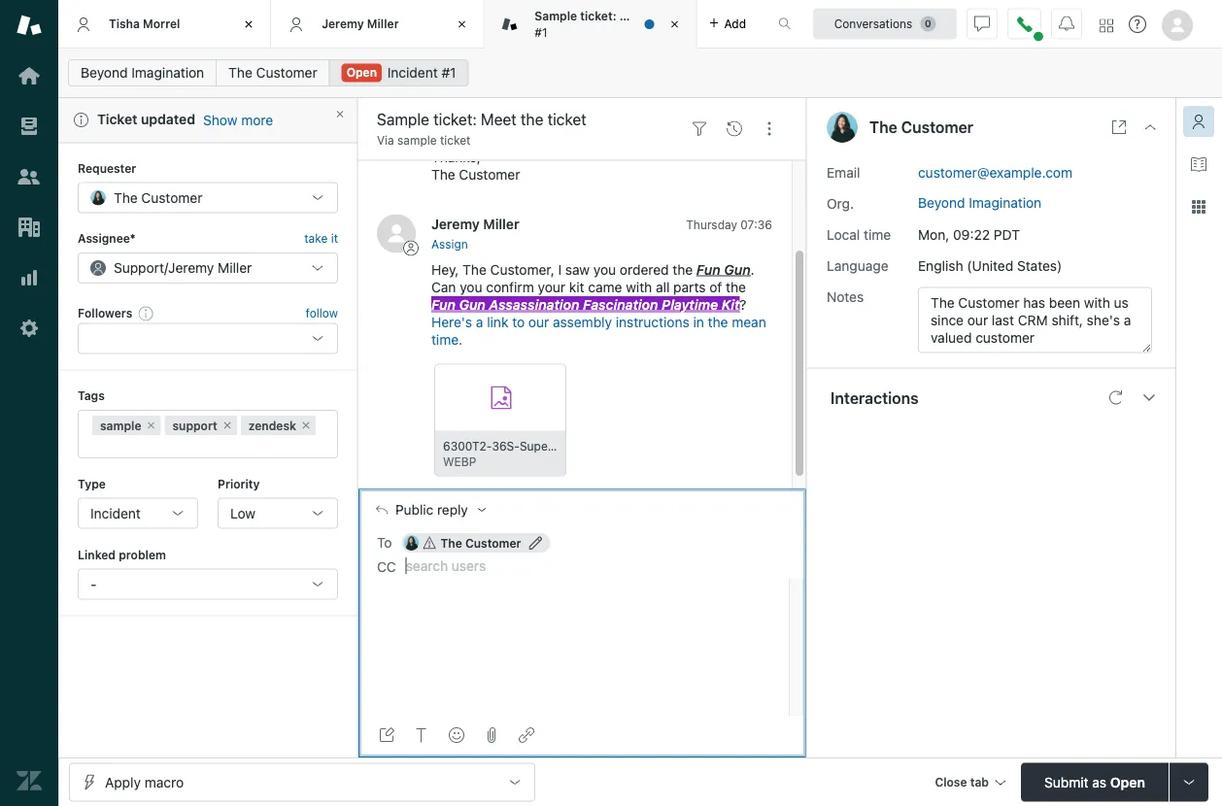 Task type: describe. For each thing, give the bounding box(es) containing it.
Subject field
[[373, 108, 679, 131]]

customer inside requester element
[[141, 190, 203, 206]]

reply
[[437, 502, 468, 518]]

Thursday 07:36 text field
[[687, 217, 773, 231]]

more
[[241, 112, 273, 128]]

events image
[[727, 121, 743, 137]]

0 horizontal spatial sample
[[100, 419, 141, 432]]

draft mode image
[[379, 728, 395, 744]]

thanks,
[[432, 148, 481, 164]]

customer left the edit user image on the bottom left of the page
[[466, 536, 522, 550]]

beyond imagination for topmost beyond imagination link
[[81, 65, 204, 81]]

the right in
[[708, 314, 729, 330]]

the right user image on the right top
[[870, 118, 898, 137]]

notes
[[827, 289, 864, 305]]

time.
[[432, 331, 463, 347]]

user image
[[827, 112, 858, 143]]

our
[[529, 314, 550, 330]]

customer@example.com
[[919, 164, 1073, 180]]

jeremy inside assignee* element
[[168, 260, 214, 276]]

a
[[476, 314, 484, 330]]

close tab button
[[927, 764, 1014, 805]]

here's a link to our assembly instructions in the mean time. link
[[432, 314, 767, 347]]

1 horizontal spatial gun
[[725, 261, 751, 277]]

take
[[305, 232, 328, 246]]

-
[[90, 577, 97, 593]]

ticket updated show more
[[97, 111, 273, 128]]

filter image
[[692, 121, 708, 137]]

org.
[[827, 195, 855, 211]]

ordered
[[620, 261, 669, 277]]

to
[[513, 314, 525, 330]]

kit
[[570, 279, 585, 295]]

conversations button
[[814, 8, 958, 39]]

close image inside tabs tab list
[[665, 15, 685, 34]]

0 vertical spatial sample
[[398, 134, 437, 147]]

conversations
[[835, 17, 913, 31]]

your
[[538, 279, 566, 295]]

webp link
[[435, 364, 568, 477]]

came
[[588, 279, 623, 295]]

take it button
[[305, 229, 338, 249]]

time
[[864, 227, 892, 243]]

to
[[377, 535, 392, 551]]

requester
[[78, 162, 136, 175]]

the customer inside requester element
[[114, 190, 203, 206]]

public reply
[[396, 502, 468, 518]]

mean
[[732, 314, 767, 330]]

miller inside assignee* element
[[218, 260, 252, 276]]

1 vertical spatial beyond
[[919, 194, 966, 211]]

secondary element
[[58, 53, 1223, 92]]

kit
[[722, 296, 740, 312]]

the customer right user image on the right top
[[870, 118, 974, 137]]

tisha morrel tab
[[58, 0, 271, 49]]

zendesk image
[[17, 769, 42, 794]]

customer@example.com image
[[404, 535, 419, 551]]

open inside secondary element
[[347, 66, 377, 79]]

sample ticket: meet the ticket #1
[[535, 9, 706, 39]]

ticket actions image
[[762, 121, 778, 137]]

i
[[559, 261, 562, 277]]

all
[[656, 279, 670, 295]]

miller for jeremy miller assign
[[484, 215, 520, 231]]

tisha morrel
[[109, 17, 180, 30]]

the up kit at the top right of page
[[726, 279, 747, 295]]

tab
[[971, 776, 990, 790]]

ticket:
[[581, 9, 617, 23]]

confirm
[[486, 279, 534, 295]]

customer up customer@example.com
[[902, 118, 974, 137]]

info on adding followers image
[[138, 306, 154, 321]]

language
[[827, 258, 889, 274]]

updated
[[141, 111, 195, 127]]

assign
[[432, 237, 468, 251]]

priority
[[218, 477, 260, 491]]

add link (cmd k) image
[[519, 728, 535, 744]]

linked
[[78, 549, 116, 562]]

meet
[[620, 9, 649, 23]]

miller for jeremy miller
[[367, 17, 399, 30]]

thursday
[[687, 217, 738, 231]]

local time
[[827, 227, 892, 243]]

displays possible ticket submission types image
[[1182, 775, 1198, 791]]

public reply button
[[359, 490, 501, 531]]

support
[[114, 260, 164, 276]]

assign button
[[432, 235, 468, 253]]

apply
[[105, 775, 141, 791]]

follow button
[[306, 305, 338, 322]]

saw
[[566, 261, 590, 277]]

beyond imagination for the rightmost beyond imagination link
[[919, 194, 1042, 211]]

tabs tab list
[[58, 0, 758, 49]]

/
[[164, 260, 168, 276]]

assignee*
[[78, 232, 136, 246]]

morrel
[[143, 17, 180, 30]]

customer inside thanks, the customer
[[459, 166, 521, 182]]

thursday 07:36
[[687, 217, 773, 231]]

instructions
[[616, 314, 690, 330]]

it
[[331, 232, 338, 246]]

0 horizontal spatial ticket
[[440, 134, 471, 147]]

reporting image
[[17, 265, 42, 291]]

thanks, the customer
[[432, 148, 521, 182]]

beyond inside secondary element
[[81, 65, 128, 81]]

link
[[487, 314, 509, 330]]

pdt
[[994, 227, 1021, 243]]

jeremy miller
[[322, 17, 399, 30]]

hey, the customer, i saw you ordered the fun gun
[[432, 261, 751, 277]]

jeremy miller link
[[432, 215, 520, 231]]

close image for jeremy miller
[[452, 15, 472, 34]]

you inside . can you confirm your kit came with all parts of the fun gun assassination fascination playtime kit ? here's a link to our assembly instructions in the mean time.
[[460, 279, 483, 295]]

mon,
[[919, 227, 950, 243]]

conversationlabel log
[[358, 34, 807, 503]]

alert containing ticket updated
[[58, 98, 358, 143]]

english
[[919, 258, 964, 274]]

close image for tisha morrel
[[239, 15, 259, 34]]

requester element
[[78, 182, 338, 214]]

The Customer has been with us since our last CRM shift, she's a valued customer text field
[[919, 287, 1153, 353]]

fun inside . can you confirm your kit came with all parts of the fun gun assassination fascination playtime kit ? here's a link to our assembly instructions in the mean time.
[[432, 296, 456, 312]]

.
[[751, 261, 755, 277]]

organizations image
[[17, 215, 42, 240]]

remove image for support
[[221, 420, 233, 431]]

tags
[[78, 389, 105, 403]]

via sample ticket
[[377, 134, 471, 147]]



Task type: locate. For each thing, give the bounding box(es) containing it.
0 vertical spatial you
[[594, 261, 616, 277]]

email
[[827, 164, 861, 180]]

1 horizontal spatial remove image
[[300, 420, 312, 431]]

the inside secondary element
[[229, 65, 253, 81]]

1 remove image from the left
[[221, 420, 233, 431]]

parts
[[674, 279, 706, 295]]

views image
[[17, 114, 42, 139]]

0 horizontal spatial open
[[347, 66, 377, 79]]

beyond imagination link down tisha morrel
[[68, 59, 217, 87]]

0 horizontal spatial close image
[[665, 15, 685, 34]]

0 horizontal spatial fun
[[432, 296, 456, 312]]

1 horizontal spatial close image
[[1143, 120, 1159, 135]]

beyond imagination link up the '09:22'
[[919, 194, 1042, 211]]

0 vertical spatial #1
[[535, 25, 548, 39]]

get help image
[[1130, 16, 1147, 33]]

you right can
[[460, 279, 483, 295]]

assassination
[[489, 296, 580, 312]]

submit as open
[[1045, 775, 1146, 791]]

1 horizontal spatial sample
[[398, 134, 437, 147]]

1 vertical spatial beyond imagination
[[919, 194, 1042, 211]]

type
[[78, 477, 106, 491]]

jeremy right support
[[168, 260, 214, 276]]

show more button
[[203, 111, 273, 129]]

zendesk products image
[[1100, 19, 1114, 33]]

jeremy inside 'jeremy miller assign'
[[432, 215, 480, 231]]

public
[[396, 502, 434, 518]]

1 vertical spatial #1
[[442, 65, 456, 81]]

open right as
[[1111, 775, 1146, 791]]

1 vertical spatial fun
[[432, 296, 456, 312]]

0 vertical spatial ticket
[[674, 9, 706, 23]]

1 horizontal spatial #1
[[535, 25, 548, 39]]

the
[[652, 9, 671, 23], [673, 261, 693, 277], [726, 279, 747, 295], [708, 314, 729, 330]]

the inside thanks, the customer
[[432, 166, 456, 182]]

0 horizontal spatial beyond
[[81, 65, 128, 81]]

1 horizontal spatial you
[[594, 261, 616, 277]]

1 horizontal spatial beyond
[[919, 194, 966, 211]]

local
[[827, 227, 861, 243]]

the up show more button
[[229, 65, 253, 81]]

add
[[725, 17, 747, 31]]

customer down thanks,
[[459, 166, 521, 182]]

the inside sample ticket: meet the ticket #1
[[652, 9, 671, 23]]

0 horizontal spatial remove image
[[221, 420, 233, 431]]

zendesk support image
[[17, 13, 42, 38]]

1 vertical spatial imagination
[[970, 194, 1042, 211]]

1 vertical spatial incident
[[90, 505, 141, 521]]

imagination for topmost beyond imagination link
[[132, 65, 204, 81]]

1 horizontal spatial open
[[1111, 775, 1146, 791]]

incident inside secondary element
[[388, 65, 438, 81]]

gun inside . can you confirm your kit came with all parts of the fun gun assassination fascination playtime kit ? here's a link to our assembly instructions in the mean time.
[[459, 296, 486, 312]]

1 horizontal spatial jeremy
[[322, 17, 364, 30]]

remove image for zendesk
[[300, 420, 312, 431]]

fun down can
[[432, 296, 456, 312]]

remove image right zendesk
[[300, 420, 312, 431]]

ticket up thanks,
[[440, 134, 471, 147]]

0 vertical spatial jeremy
[[322, 17, 364, 30]]

1 vertical spatial sample
[[100, 419, 141, 432]]

0 vertical spatial beyond imagination link
[[68, 59, 217, 87]]

linked problem element
[[78, 569, 338, 600]]

sample left remove image at the bottom left
[[100, 419, 141, 432]]

the right hey, on the top left
[[463, 261, 487, 277]]

beyond imagination up the '09:22'
[[919, 194, 1042, 211]]

customer
[[256, 65, 318, 81], [902, 118, 974, 137], [459, 166, 521, 182], [141, 190, 203, 206], [466, 536, 522, 550]]

playtime
[[662, 296, 719, 312]]

0 horizontal spatial jeremy
[[168, 260, 214, 276]]

. can you confirm your kit came with all parts of the fun gun assassination fascination playtime kit ? here's a link to our assembly instructions in the mean time.
[[432, 261, 767, 347]]

imagination
[[132, 65, 204, 81], [970, 194, 1042, 211]]

1 horizontal spatial beyond imagination link
[[919, 194, 1042, 211]]

0 horizontal spatial beyond imagination
[[81, 65, 204, 81]]

incident for incident
[[90, 505, 141, 521]]

customers image
[[17, 164, 42, 190]]

the customer inside secondary element
[[229, 65, 318, 81]]

close image right meet
[[665, 15, 685, 34]]

0 horizontal spatial incident
[[90, 505, 141, 521]]

jeremy
[[322, 17, 364, 30], [432, 215, 480, 231], [168, 260, 214, 276]]

the customer up more
[[229, 65, 318, 81]]

1 vertical spatial gun
[[459, 296, 486, 312]]

ticket left add
[[674, 9, 706, 23]]

#1
[[535, 25, 548, 39], [442, 65, 456, 81]]

insert emojis image
[[449, 728, 465, 744]]

get started image
[[17, 63, 42, 88]]

as
[[1093, 775, 1107, 791]]

miller up incident #1
[[367, 17, 399, 30]]

incident down type
[[90, 505, 141, 521]]

0 vertical spatial fun
[[697, 261, 721, 277]]

close tab
[[936, 776, 990, 790]]

1 vertical spatial jeremy
[[432, 215, 480, 231]]

2 horizontal spatial jeremy
[[432, 215, 480, 231]]

you up came
[[594, 261, 616, 277]]

1 horizontal spatial fun
[[697, 261, 721, 277]]

0 horizontal spatial close image
[[239, 15, 259, 34]]

07:36
[[741, 217, 773, 231]]

customer context image
[[1192, 114, 1207, 129]]

imagination up 'updated'
[[132, 65, 204, 81]]

0 horizontal spatial you
[[460, 279, 483, 295]]

states)
[[1018, 258, 1063, 274]]

0 vertical spatial imagination
[[132, 65, 204, 81]]

0 vertical spatial incident
[[388, 65, 438, 81]]

can
[[432, 279, 456, 295]]

1 horizontal spatial close image
[[452, 15, 472, 34]]

jeremy for jeremy miller assign
[[432, 215, 480, 231]]

1 horizontal spatial miller
[[367, 17, 399, 30]]

button displays agent's chat status as invisible. image
[[975, 16, 991, 32]]

miller right / at the left top of the page
[[218, 260, 252, 276]]

fun up of
[[697, 261, 721, 277]]

2 remove image from the left
[[300, 420, 312, 431]]

you
[[594, 261, 616, 277], [460, 279, 483, 295]]

jeremy up the customer link at top left
[[322, 17, 364, 30]]

remove image
[[145, 420, 157, 431]]

tab
[[484, 0, 706, 49]]

the customer
[[229, 65, 318, 81], [870, 118, 974, 137], [114, 190, 203, 206], [441, 536, 522, 550]]

linked problem
[[78, 549, 166, 562]]

beyond imagination inside beyond imagination link
[[81, 65, 204, 81]]

gun up a
[[459, 296, 486, 312]]

ticket
[[674, 9, 706, 23], [440, 134, 471, 147]]

tisha
[[109, 17, 140, 30]]

notifications image
[[1060, 16, 1075, 32]]

the inside requester element
[[114, 190, 138, 206]]

the up parts
[[673, 261, 693, 277]]

1 horizontal spatial imagination
[[970, 194, 1042, 211]]

jeremy miller assign
[[432, 215, 520, 251]]

2 horizontal spatial miller
[[484, 215, 520, 231]]

0 vertical spatial close image
[[665, 15, 685, 34]]

follow
[[306, 306, 338, 320]]

1 vertical spatial miller
[[484, 215, 520, 231]]

incident inside 'popup button'
[[90, 505, 141, 521]]

close ticket collision notification image
[[334, 108, 346, 120]]

knowledge image
[[1192, 157, 1207, 172]]

show
[[203, 112, 238, 128]]

fascination
[[583, 296, 659, 312]]

1 horizontal spatial beyond imagination
[[919, 194, 1042, 211]]

incident #1
[[388, 65, 456, 81]]

customer inside secondary element
[[256, 65, 318, 81]]

#1 inside secondary element
[[442, 65, 456, 81]]

open down the jeremy miller
[[347, 66, 377, 79]]

remove image right support
[[221, 420, 233, 431]]

sample
[[398, 134, 437, 147], [100, 419, 141, 432]]

1 vertical spatial you
[[460, 279, 483, 295]]

09:22
[[954, 227, 991, 243]]

followers
[[78, 306, 132, 320]]

2 vertical spatial miller
[[218, 260, 252, 276]]

the right meet
[[652, 9, 671, 23]]

gun up '?'
[[725, 261, 751, 277]]

close image
[[665, 15, 685, 34], [1143, 120, 1159, 135]]

add attachment image
[[484, 728, 500, 744]]

webp
[[443, 455, 477, 469]]

0 vertical spatial miller
[[367, 17, 399, 30]]

ticket inside sample ticket: meet the ticket #1
[[674, 9, 706, 23]]

close
[[936, 776, 968, 790]]

0 vertical spatial beyond imagination
[[81, 65, 204, 81]]

miller inside 'jeremy miller assign'
[[484, 215, 520, 231]]

the
[[229, 65, 253, 81], [870, 118, 898, 137], [432, 166, 456, 182], [114, 190, 138, 206], [463, 261, 487, 277], [441, 536, 463, 550]]

alert
[[58, 98, 358, 143]]

beyond imagination
[[81, 65, 204, 81], [919, 194, 1042, 211]]

search users field
[[406, 557, 786, 576]]

close image up the customer link at top left
[[239, 15, 259, 34]]

followers element
[[78, 323, 338, 354]]

incident for incident #1
[[388, 65, 438, 81]]

macro
[[145, 775, 184, 791]]

0 horizontal spatial #1
[[442, 65, 456, 81]]

0 horizontal spatial gun
[[459, 296, 486, 312]]

close image inside tisha morrel tab
[[239, 15, 259, 34]]

0 vertical spatial open
[[347, 66, 377, 79]]

beyond imagination down tisha morrel
[[81, 65, 204, 81]]

1 vertical spatial open
[[1111, 775, 1146, 791]]

1 close image from the left
[[239, 15, 259, 34]]

interactions
[[831, 389, 919, 407]]

the customer down requester
[[114, 190, 203, 206]]

avatar image
[[377, 214, 416, 253]]

jeremy miller tab
[[271, 0, 484, 49]]

1 horizontal spatial ticket
[[674, 9, 706, 23]]

incident down tabs tab list
[[388, 65, 438, 81]]

close image up incident #1
[[452, 15, 472, 34]]

0 horizontal spatial miller
[[218, 260, 252, 276]]

the customer link
[[216, 59, 330, 87]]

0 horizontal spatial beyond imagination link
[[68, 59, 217, 87]]

add button
[[698, 0, 758, 48]]

the down reply
[[441, 536, 463, 550]]

imagination for the rightmost beyond imagination link
[[970, 194, 1042, 211]]

support / jeremy miller
[[114, 260, 252, 276]]

0 horizontal spatial imagination
[[132, 65, 204, 81]]

1 vertical spatial ticket
[[440, 134, 471, 147]]

in
[[694, 314, 705, 330]]

incident
[[388, 65, 438, 81], [90, 505, 141, 521]]

#1 down sample
[[535, 25, 548, 39]]

of
[[710, 279, 723, 295]]

close image inside jeremy miller tab
[[452, 15, 472, 34]]

sample right via
[[398, 134, 437, 147]]

jeremy up assign
[[432, 215, 480, 231]]

#1 inside sample ticket: meet the ticket #1
[[535, 25, 548, 39]]

mon, 09:22 pdt
[[919, 227, 1021, 243]]

edit user image
[[529, 536, 543, 550]]

apply macro
[[105, 775, 184, 791]]

close image
[[239, 15, 259, 34], [452, 15, 472, 34]]

here's
[[432, 314, 473, 330]]

remove image
[[221, 420, 233, 431], [300, 420, 312, 431]]

0 vertical spatial gun
[[725, 261, 751, 277]]

ticket
[[97, 111, 138, 127]]

support
[[173, 419, 218, 432]]

0 vertical spatial beyond
[[81, 65, 128, 81]]

customer up more
[[256, 65, 318, 81]]

main element
[[0, 0, 58, 807]]

close image right view more details image
[[1143, 120, 1159, 135]]

assignee* element
[[78, 253, 338, 284]]

imagination down customer@example.com
[[970, 194, 1042, 211]]

customer up / at the left top of the page
[[141, 190, 203, 206]]

2 vertical spatial jeremy
[[168, 260, 214, 276]]

format text image
[[414, 728, 430, 744]]

1 vertical spatial beyond imagination link
[[919, 194, 1042, 211]]

with
[[626, 279, 653, 295]]

beyond up ticket
[[81, 65, 128, 81]]

apps image
[[1192, 199, 1207, 215]]

#1 down tabs tab list
[[442, 65, 456, 81]]

admin image
[[17, 316, 42, 341]]

tab containing sample ticket: meet the ticket
[[484, 0, 706, 49]]

hide composer image
[[575, 481, 590, 497]]

fun
[[697, 261, 721, 277], [432, 296, 456, 312]]

the customer down reply
[[441, 536, 522, 550]]

1 horizontal spatial incident
[[388, 65, 438, 81]]

miller inside tab
[[367, 17, 399, 30]]

view more details image
[[1112, 120, 1128, 135]]

(united
[[968, 258, 1014, 274]]

jeremy inside tab
[[322, 17, 364, 30]]

submit
[[1045, 775, 1089, 791]]

miller up customer,
[[484, 215, 520, 231]]

imagination inside secondary element
[[132, 65, 204, 81]]

2 close image from the left
[[452, 15, 472, 34]]

?
[[740, 296, 747, 312]]

via
[[377, 134, 394, 147]]

assembly
[[553, 314, 612, 330]]

jeremy for jeremy miller
[[322, 17, 364, 30]]

the down thanks,
[[432, 166, 456, 182]]

beyond
[[81, 65, 128, 81], [919, 194, 966, 211]]

beyond up mon,
[[919, 194, 966, 211]]

gun
[[725, 261, 751, 277], [459, 296, 486, 312]]

the down requester
[[114, 190, 138, 206]]

cc
[[377, 559, 396, 575]]

1 vertical spatial close image
[[1143, 120, 1159, 135]]

zendesk
[[249, 419, 297, 432]]



Task type: vqa. For each thing, say whether or not it's contained in the screenshot.
Contact #3 on the left
no



